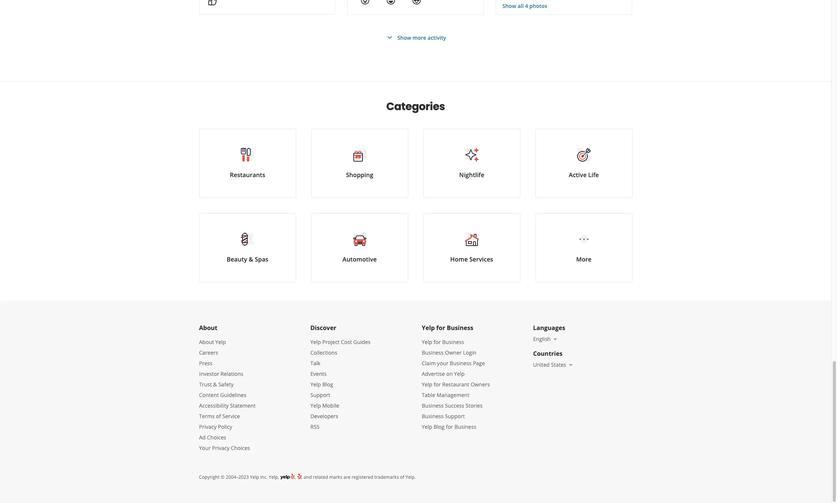 Task type: describe. For each thing, give the bounding box(es) containing it.
©
[[221, 474, 225, 481]]

stories
[[466, 402, 483, 409]]

rss link
[[310, 423, 320, 431]]

about yelp link
[[199, 339, 226, 346]]

yelp,
[[269, 474, 279, 481]]

nightlife link
[[423, 129, 520, 198]]

support link
[[310, 392, 330, 399]]

and related marks are registered trademarks of yelp.
[[303, 474, 416, 481]]

your privacy choices link
[[199, 445, 250, 452]]

developers link
[[310, 413, 338, 420]]

press link
[[199, 360, 212, 367]]

about for about
[[199, 324, 217, 332]]

home
[[450, 255, 468, 264]]

login
[[463, 349, 477, 356]]

more
[[576, 255, 592, 264]]

photos
[[530, 2, 547, 9]]

beauty & spas
[[227, 255, 268, 264]]

restaurant
[[442, 381, 469, 388]]

show all 4 photos
[[502, 2, 547, 9]]

more
[[413, 34, 426, 41]]

content
[[199, 392, 219, 399]]

on
[[446, 370, 453, 378]]

yelp logo image
[[280, 473, 295, 481]]

terms of service link
[[199, 413, 240, 420]]

support inside yelp project cost guides collections talk events yelp blog support yelp mobile developers rss
[[310, 392, 330, 399]]

home services link
[[423, 213, 520, 283]]

show more activity
[[397, 34, 446, 41]]

24 funny v2 image
[[387, 0, 396, 5]]

related
[[313, 474, 328, 481]]

business down stories
[[455, 423, 476, 431]]

policy
[[218, 423, 232, 431]]

collections
[[310, 349, 337, 356]]

nightlife
[[459, 171, 484, 179]]

categories
[[386, 99, 445, 114]]

advertise on yelp link
[[422, 370, 465, 378]]

24 chevron down v2 image
[[385, 33, 394, 42]]

automotive link
[[311, 213, 408, 283]]

service
[[222, 413, 240, 420]]

explore recent activity section section
[[193, 0, 638, 81]]

for up business owner login 'link'
[[434, 339, 441, 346]]

yelp up "claim"
[[422, 339, 432, 346]]

1 vertical spatial of
[[400, 474, 404, 481]]

for up yelp for business link
[[436, 324, 445, 332]]

and
[[304, 474, 312, 481]]

more link
[[535, 213, 632, 283]]

marks
[[329, 474, 342, 481]]

rss
[[310, 423, 320, 431]]

blog inside yelp for business business owner login claim your business page advertise on yelp yelp for restaurant owners table management business success stories business support yelp blog for business
[[434, 423, 445, 431]]

states
[[551, 361, 566, 369]]

yelp for business
[[422, 324, 473, 332]]

trademarks
[[374, 474, 399, 481]]

business owner login link
[[422, 349, 477, 356]]

active life
[[569, 171, 599, 179]]

guides
[[353, 339, 371, 346]]

blog inside yelp project cost guides collections talk events yelp blog support yelp mobile developers rss
[[322, 381, 333, 388]]

yelp.
[[406, 474, 416, 481]]

16 chevron down v2 image
[[552, 336, 558, 342]]

home services
[[450, 255, 493, 264]]

your
[[199, 445, 211, 452]]

statement
[[230, 402, 256, 409]]

yelp for restaurant owners link
[[422, 381, 490, 388]]

discover
[[310, 324, 336, 332]]

business up yelp blog for business link
[[422, 413, 444, 420]]

talk link
[[310, 360, 320, 367]]

table
[[422, 392, 435, 399]]

owner
[[445, 349, 462, 356]]

yelp up "collections"
[[310, 339, 321, 346]]

safety
[[218, 381, 234, 388]]

0 vertical spatial choices
[[207, 434, 226, 441]]

accessibility
[[199, 402, 229, 409]]

1 horizontal spatial choices
[[231, 445, 250, 452]]

press
[[199, 360, 212, 367]]

accessibility statement link
[[199, 402, 256, 409]]

business down owner
[[450, 360, 472, 367]]

investor
[[199, 370, 219, 378]]

copyright
[[199, 474, 220, 481]]

copyright © 2004–2023 yelp inc. yelp,
[[199, 474, 279, 481]]

developers
[[310, 413, 338, 420]]

yelp project cost guides collections talk events yelp blog support yelp mobile developers rss
[[310, 339, 371, 431]]

terms
[[199, 413, 215, 420]]

shopping link
[[311, 129, 408, 198]]

inc.
[[260, 474, 268, 481]]

careers link
[[199, 349, 218, 356]]

shopping
[[346, 171, 373, 179]]

yelp burst image
[[297, 473, 303, 480]]

trust & safety link
[[199, 381, 234, 388]]

yelp right on
[[454, 370, 465, 378]]

like feed item image
[[208, 0, 217, 6]]

for down business support link at right
[[446, 423, 453, 431]]

relations
[[221, 370, 243, 378]]

management
[[437, 392, 469, 399]]

active life link
[[535, 129, 632, 198]]

life
[[588, 171, 599, 179]]

advertise
[[422, 370, 445, 378]]

content guidelines link
[[199, 392, 246, 399]]

careers
[[199, 349, 218, 356]]

all
[[518, 2, 524, 9]]



Task type: vqa. For each thing, say whether or not it's contained in the screenshot.
LOCATIONS
no



Task type: locate. For each thing, give the bounding box(es) containing it.
about up about yelp link
[[199, 324, 217, 332]]

business down table
[[422, 402, 444, 409]]

talk
[[310, 360, 320, 367]]

success
[[445, 402, 464, 409]]

events
[[310, 370, 327, 378]]

spas
[[255, 255, 268, 264]]

show inside dropdown button
[[502, 2, 516, 9]]

show left all
[[502, 2, 516, 9]]

1 vertical spatial show
[[397, 34, 411, 41]]

show inside button
[[397, 34, 411, 41]]

choices
[[207, 434, 226, 441], [231, 445, 250, 452]]

1 vertical spatial choices
[[231, 445, 250, 452]]

about yelp careers press investor relations trust & safety content guidelines accessibility statement terms of service privacy policy ad choices your privacy choices
[[199, 339, 256, 452]]

0 horizontal spatial of
[[216, 413, 221, 420]]

owners
[[471, 381, 490, 388]]

investor relations link
[[199, 370, 243, 378]]

yelp down business support link at right
[[422, 423, 432, 431]]

english button
[[533, 336, 558, 343]]

1 vertical spatial &
[[213, 381, 217, 388]]

0 vertical spatial support
[[310, 392, 330, 399]]

support down success
[[445, 413, 465, 420]]

yelp mobile link
[[310, 402, 339, 409]]

0 horizontal spatial show
[[397, 34, 411, 41]]

0 horizontal spatial choices
[[207, 434, 226, 441]]

yelp left inc.
[[250, 474, 259, 481]]

support down yelp blog link
[[310, 392, 330, 399]]

yelp up careers
[[215, 339, 226, 346]]

1 vertical spatial support
[[445, 413, 465, 420]]

yelp up yelp for business link
[[422, 324, 435, 332]]

privacy down ad choices link
[[212, 445, 230, 452]]

1 horizontal spatial support
[[445, 413, 465, 420]]

business up "claim"
[[422, 349, 444, 356]]

business
[[447, 324, 473, 332], [442, 339, 464, 346], [422, 349, 444, 356], [450, 360, 472, 367], [422, 402, 444, 409], [422, 413, 444, 420], [455, 423, 476, 431]]

beauty
[[227, 255, 247, 264]]

choices down privacy policy 'link' in the left bottom of the page
[[207, 434, 226, 441]]

&
[[249, 255, 253, 264], [213, 381, 217, 388]]

business up owner
[[442, 339, 464, 346]]

events link
[[310, 370, 327, 378]]

yelp for business link
[[422, 339, 464, 346]]

1 vertical spatial about
[[199, 339, 214, 346]]

yelp project cost guides link
[[310, 339, 371, 346]]

mobile
[[322, 402, 339, 409]]

0 horizontal spatial support
[[310, 392, 330, 399]]

of
[[216, 413, 221, 420], [400, 474, 404, 481]]

show for show all 4 photos
[[502, 2, 516, 9]]

1 horizontal spatial show
[[502, 2, 516, 9]]

english
[[533, 336, 551, 343]]

ad
[[199, 434, 206, 441]]

united states
[[533, 361, 566, 369]]

restaurants link
[[199, 129, 296, 198]]

& left the spas
[[249, 255, 253, 264]]

0 vertical spatial of
[[216, 413, 221, 420]]

0 horizontal spatial &
[[213, 381, 217, 388]]

& inside beauty & spas link
[[249, 255, 253, 264]]

of up privacy policy 'link' in the left bottom of the page
[[216, 413, 221, 420]]

0 vertical spatial privacy
[[199, 423, 217, 431]]

about up careers
[[199, 339, 214, 346]]

cost
[[341, 339, 352, 346]]

yelp up table
[[422, 381, 432, 388]]

of left yelp.
[[400, 474, 404, 481]]

of inside about yelp careers press investor relations trust & safety content guidelines accessibility statement terms of service privacy policy ad choices your privacy choices
[[216, 413, 221, 420]]

countries
[[533, 350, 563, 358]]

claim your business page link
[[422, 360, 485, 367]]

& right trust
[[213, 381, 217, 388]]

1 vertical spatial privacy
[[212, 445, 230, 452]]

ad choices link
[[199, 434, 226, 441]]

16 chevron down v2 image
[[568, 362, 574, 368]]

yelp blog for business link
[[422, 423, 476, 431]]

0 vertical spatial about
[[199, 324, 217, 332]]

choices down policy
[[231, 445, 250, 452]]

about for about yelp careers press investor relations trust & safety content guidelines accessibility statement terms of service privacy policy ad choices your privacy choices
[[199, 339, 214, 346]]

privacy policy link
[[199, 423, 232, 431]]

beauty & spas link
[[199, 213, 296, 283]]

1 horizontal spatial &
[[249, 255, 253, 264]]

1 about from the top
[[199, 324, 217, 332]]

services
[[469, 255, 493, 264]]

0 vertical spatial &
[[249, 255, 253, 264]]

claim
[[422, 360, 436, 367]]

& inside about yelp careers press investor relations trust & safety content guidelines accessibility statement terms of service privacy policy ad choices your privacy choices
[[213, 381, 217, 388]]

4
[[525, 2, 528, 9]]

0 vertical spatial show
[[502, 2, 516, 9]]

united states button
[[533, 361, 574, 369]]

show all 4 photos button
[[502, 2, 547, 10]]

,
[[295, 474, 297, 481]]

your
[[437, 360, 448, 367]]

yelp blog link
[[310, 381, 333, 388]]

united
[[533, 361, 550, 369]]

1 vertical spatial blog
[[434, 423, 445, 431]]

1 horizontal spatial blog
[[434, 423, 445, 431]]

languages
[[533, 324, 565, 332]]

yelp down events
[[310, 381, 321, 388]]

active
[[569, 171, 587, 179]]

2 about from the top
[[199, 339, 214, 346]]

table management link
[[422, 392, 469, 399]]

show
[[502, 2, 516, 9], [397, 34, 411, 41]]

automotive
[[343, 255, 377, 264]]

category navigation section navigation
[[191, 82, 640, 301]]

project
[[322, 339, 340, 346]]

about inside about yelp careers press investor relations trust & safety content guidelines accessibility statement terms of service privacy policy ad choices your privacy choices
[[199, 339, 214, 346]]

blog up the support link
[[322, 381, 333, 388]]

yelp inside about yelp careers press investor relations trust & safety content guidelines accessibility statement terms of service privacy policy ad choices your privacy choices
[[215, 339, 226, 346]]

0 horizontal spatial blog
[[322, 381, 333, 388]]

2004–2023
[[226, 474, 249, 481]]

0 vertical spatial blog
[[322, 381, 333, 388]]

support inside yelp for business business owner login claim your business page advertise on yelp yelp for restaurant owners table management business success stories business support yelp blog for business
[[445, 413, 465, 420]]

about
[[199, 324, 217, 332], [199, 339, 214, 346]]

privacy down terms
[[199, 423, 217, 431]]

activity
[[428, 34, 446, 41]]

for
[[436, 324, 445, 332], [434, 339, 441, 346], [434, 381, 441, 388], [446, 423, 453, 431]]

yelp for business business owner login claim your business page advertise on yelp yelp for restaurant owners table management business success stories business support yelp blog for business
[[422, 339, 490, 431]]

1 horizontal spatial of
[[400, 474, 404, 481]]

24 cool v2 image
[[412, 0, 421, 5]]

for down advertise
[[434, 381, 441, 388]]

trust
[[199, 381, 212, 388]]

blog down business support link at right
[[434, 423, 445, 431]]

show for show more activity
[[397, 34, 411, 41]]

yelp down the support link
[[310, 402, 321, 409]]

guidelines
[[220, 392, 246, 399]]

show more activity button
[[385, 33, 446, 42]]

page
[[473, 360, 485, 367]]

24 useful v2 image
[[361, 0, 370, 5]]

yelp
[[422, 324, 435, 332], [215, 339, 226, 346], [310, 339, 321, 346], [422, 339, 432, 346], [454, 370, 465, 378], [310, 381, 321, 388], [422, 381, 432, 388], [310, 402, 321, 409], [422, 423, 432, 431], [250, 474, 259, 481]]

show right 24 chevron down v2 image
[[397, 34, 411, 41]]

business success stories link
[[422, 402, 483, 409]]

business up yelp for business link
[[447, 324, 473, 332]]



